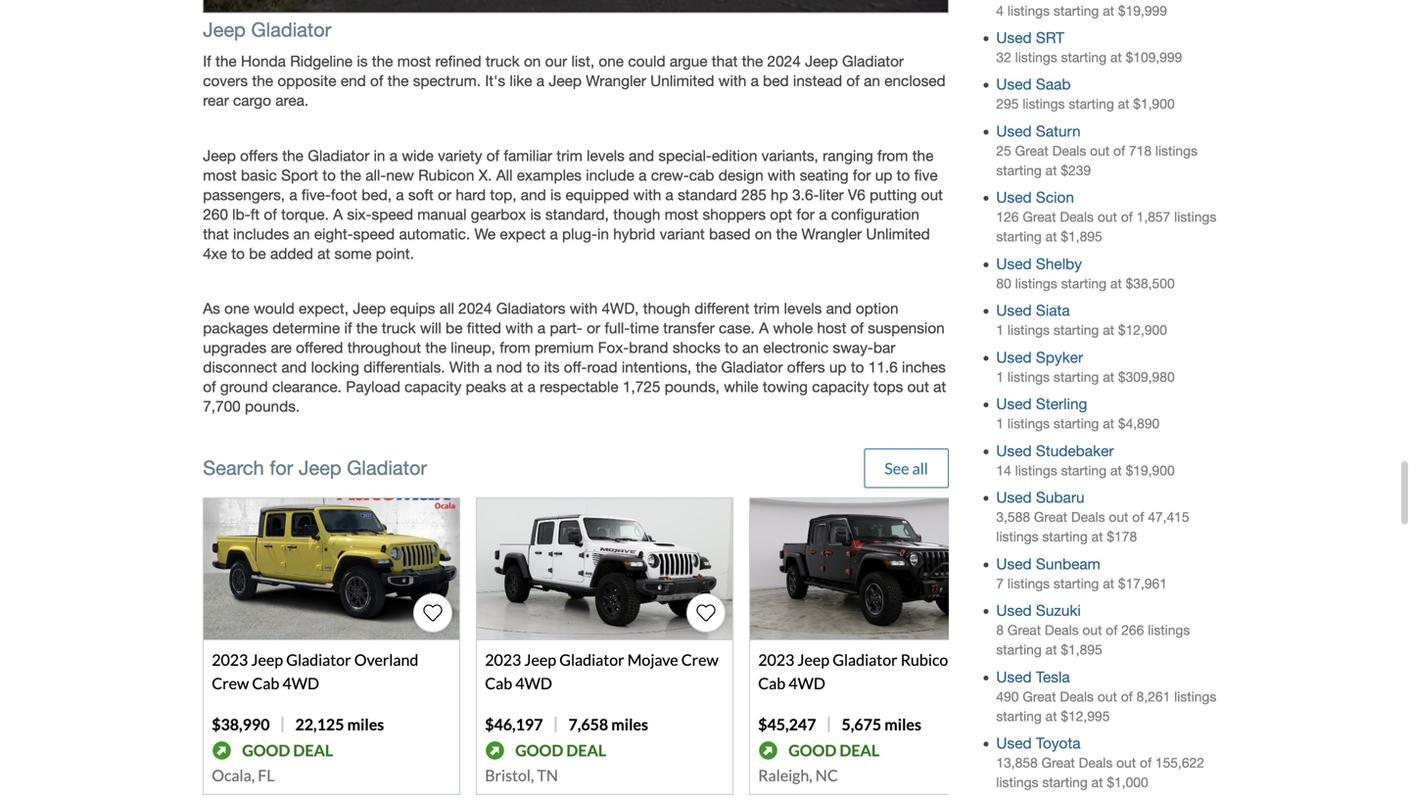 Task type: locate. For each thing, give the bounding box(es) containing it.
1 vertical spatial $1,895
[[1061, 642, 1103, 658]]

listings inside used shelby 80 listings starting at $38,500
[[1016, 276, 1058, 291]]

deals for used toyota
[[1079, 755, 1113, 771]]

1 horizontal spatial all
[[913, 459, 929, 478]]

2024
[[768, 52, 801, 70], [459, 300, 492, 317]]

are
[[271, 339, 292, 357]]

out inside 3,588 great deals out of 47,415 listings starting at
[[1110, 510, 1129, 525]]

2 miles from the left
[[612, 715, 649, 735]]

used inside used sterling 1 listings starting at $4,890
[[997, 395, 1032, 413]]

seating
[[800, 166, 849, 184]]

$4,890
[[1119, 416, 1160, 432]]

used shelby link
[[997, 255, 1083, 273]]

7,658
[[569, 715, 609, 735]]

1 horizontal spatial from
[[878, 147, 909, 164]]

configuration
[[832, 206, 920, 223]]

used up 490 at the right of page
[[997, 668, 1032, 686]]

good
[[242, 741, 290, 761], [516, 741, 564, 761], [789, 741, 837, 761]]

gearbox
[[471, 206, 526, 223]]

jeep up the $45,247
[[798, 651, 830, 670]]

out inside 126 great deals out of 1,857 listings starting at
[[1098, 209, 1118, 225]]

out for used toyota
[[1117, 755, 1137, 771]]

at left '$19,999'
[[1103, 3, 1115, 18]]

1 vertical spatial wrangler
[[802, 225, 862, 243]]

ocala,
[[212, 766, 255, 786]]

listings down 3,588
[[997, 529, 1039, 545]]

soft
[[408, 186, 434, 204]]

2023 inside the 2023 jeep gladiator overland crew cab 4wd
[[212, 651, 248, 670]]

4wd inside 2023 jeep gladiator mojave crew cab 4wd
[[516, 674, 553, 693]]

great inside 25 great deals out of 718 listings starting at
[[1016, 143, 1049, 159]]

0 horizontal spatial from
[[500, 339, 531, 357]]

2 cab from the left
[[485, 674, 513, 693]]

is up end
[[357, 52, 368, 70]]

1 inside used siata 1 listings starting at $12,900
[[997, 323, 1004, 338]]

listings right the 8,261
[[1175, 689, 1217, 705]]

1 vertical spatial for
[[797, 206, 815, 223]]

covers
[[203, 72, 248, 90]]

4wd
[[283, 674, 319, 693], [516, 674, 553, 693], [789, 674, 826, 693]]

out for used subaru
[[1110, 510, 1129, 525]]

used inside used studebaker 14 listings starting at $19,900
[[997, 442, 1032, 460]]

deals
[[1053, 143, 1087, 159], [1060, 209, 1094, 225], [1072, 510, 1106, 525], [1045, 623, 1079, 638], [1060, 689, 1094, 705], [1079, 755, 1113, 771]]

12 used from the top
[[997, 602, 1032, 620]]

0 vertical spatial truck
[[486, 52, 520, 70]]

2 2023 from the left
[[485, 651, 522, 670]]

0 horizontal spatial be
[[249, 245, 266, 262]]

used
[[997, 29, 1032, 47], [997, 76, 1032, 93], [997, 122, 1032, 140], [997, 189, 1032, 206], [997, 255, 1032, 273], [997, 302, 1032, 320], [997, 349, 1032, 366], [997, 395, 1032, 413], [997, 442, 1032, 460], [997, 489, 1032, 507], [997, 555, 1032, 573], [997, 602, 1032, 620], [997, 668, 1032, 686], [997, 735, 1032, 752]]

cab for $45,247
[[759, 674, 786, 693]]

1 2023 from the left
[[212, 651, 248, 670]]

cab inside the 2023 jeep gladiator overland crew cab 4wd
[[252, 674, 280, 693]]

1 horizontal spatial good deal
[[516, 741, 607, 761]]

at left $109,999 on the right top of page
[[1111, 49, 1123, 65]]

1 horizontal spatial crew
[[682, 651, 719, 670]]

1 horizontal spatial cab
[[485, 674, 513, 693]]

0 horizontal spatial most
[[203, 166, 237, 184]]

0 horizontal spatial or
[[438, 186, 452, 204]]

starting inside 3,588 great deals out of 47,415 listings starting at
[[1043, 529, 1088, 545]]

6 used from the top
[[997, 302, 1032, 320]]

deals inside 25 great deals out of 718 listings starting at
[[1053, 143, 1087, 159]]

be inside the as one would expect, jeep equips all 2024 gladiators with 4wd, though different trim levels and option packages determine if the truck will be fitted with a part- or full-time transfer case. a whole host of suspension upgrades are offered throughout the lineup, from premium fox-brand shocks to an electronic sway-bar disconnect and locking differentials. with a nod to its off-road intentions, the gladiator offers up to 11.6 inches of ground clearance. payload capacity peaks at a respectable 1,725 pounds, while towing capacity tops out at 7,700 pounds.
[[446, 319, 463, 337]]

1 horizontal spatial most
[[398, 52, 431, 70]]

at up shelby
[[1046, 229, 1058, 245]]

3 good deal from the left
[[789, 741, 880, 761]]

1 down used siata link at the top right
[[997, 323, 1004, 338]]

1 vertical spatial is
[[551, 186, 562, 204]]

starting down 126
[[997, 229, 1042, 245]]

2 horizontal spatial good deal
[[789, 741, 880, 761]]

used for used toyota
[[997, 735, 1032, 752]]

1 for used spyker
[[997, 369, 1004, 385]]

pounds.
[[245, 398, 300, 416]]

a right case.
[[759, 319, 769, 337]]

great down toyota
[[1042, 755, 1076, 771]]

3 miles from the left
[[885, 715, 922, 735]]

1 cab from the left
[[252, 674, 280, 693]]

0 vertical spatial offers
[[240, 147, 278, 164]]

0 vertical spatial though
[[614, 206, 661, 223]]

brand
[[629, 339, 669, 357]]

at inside used shelby 80 listings starting at $38,500
[[1111, 276, 1123, 291]]

capacity down differentials.
[[405, 378, 462, 396]]

at inside 126 great deals out of 1,857 listings starting at
[[1046, 229, 1058, 245]]

1 1 from the top
[[997, 323, 1004, 338]]

used inside used saab 295 listings starting at $1,900
[[997, 76, 1032, 93]]

3 deal from the left
[[840, 741, 880, 761]]

13,858
[[997, 755, 1038, 771]]

off-
[[564, 359, 587, 376]]

is down examples
[[551, 186, 562, 204]]

1 vertical spatial offers
[[787, 359, 826, 376]]

1 inside used sterling 1 listings starting at $4,890
[[997, 416, 1004, 432]]

that down 260
[[203, 225, 229, 243]]

4wd,
[[602, 300, 639, 317]]

at inside 490 great deals out of 8,261 listings starting at
[[1046, 709, 1058, 724]]

1 inside used spyker 1 listings starting at $309,980
[[997, 369, 1004, 385]]

if
[[344, 319, 352, 337]]

that right argue
[[712, 52, 738, 70]]

at left the $4,890
[[1103, 416, 1115, 432]]

truck inside the as one would expect, jeep equips all 2024 gladiators with 4wd, though different trim levels and option packages determine if the truck will be fitted with a part- or full-time transfer case. a whole host of suspension upgrades are offered throughout the lineup, from premium fox-brand shocks to an electronic sway-bar disconnect and locking differentials. with a nod to its off-road intentions, the gladiator offers up to 11.6 inches of ground clearance. payload capacity peaks at a respectable 1,725 pounds, while towing capacity tops out at 7,700 pounds.
[[382, 319, 416, 337]]

0 horizontal spatial unlimited
[[651, 72, 715, 90]]

great down 'used tesla'
[[1023, 689, 1057, 705]]

used up the 7
[[997, 555, 1032, 573]]

1 horizontal spatial unlimited
[[867, 225, 931, 243]]

3 2023 from the left
[[759, 651, 795, 670]]

used tesla link
[[997, 668, 1071, 686]]

$1,895 up shelby
[[1061, 229, 1103, 245]]

3 good from the left
[[789, 741, 837, 761]]

of up x.
[[487, 147, 500, 164]]

1 horizontal spatial that
[[712, 52, 738, 70]]

starting inside used saab 295 listings starting at $1,900
[[1069, 96, 1115, 112]]

1 vertical spatial an
[[294, 225, 310, 243]]

wrangler down liter
[[802, 225, 862, 243]]

listings inside 8 great deals out of 266 listings starting at
[[1148, 623, 1191, 638]]

1 horizontal spatial is
[[531, 206, 541, 223]]

starting down the spyker
[[1054, 369, 1100, 385]]

miles for 22,125 miles
[[347, 715, 384, 735]]

out up $178
[[1110, 510, 1129, 525]]

718
[[1130, 143, 1152, 159]]

jeep
[[203, 18, 246, 41], [805, 52, 838, 70], [549, 72, 582, 90], [203, 147, 236, 164], [353, 300, 386, 317], [299, 457, 342, 480], [251, 651, 283, 670], [525, 651, 557, 670], [798, 651, 830, 670]]

starting down toyota
[[1043, 775, 1088, 791]]

2 horizontal spatial deal
[[840, 741, 880, 761]]

4wd for $38,990
[[283, 674, 319, 693]]

out inside 490 great deals out of 8,261 listings starting at
[[1098, 689, 1118, 705]]

1 vertical spatial that
[[203, 225, 229, 243]]

good up fl
[[242, 741, 290, 761]]

1 deal from the left
[[293, 741, 333, 761]]

1 vertical spatial on
[[755, 225, 772, 243]]

0 vertical spatial or
[[438, 186, 452, 204]]

0 horizontal spatial in
[[374, 147, 386, 164]]

1 vertical spatial though
[[643, 300, 691, 317]]

1 vertical spatial most
[[203, 166, 237, 184]]

1 horizontal spatial capacity
[[813, 378, 870, 396]]

from up putting
[[878, 147, 909, 164]]

crew right the mojave on the left of page
[[682, 651, 719, 670]]

$178
[[1107, 529, 1138, 545]]

ft
[[251, 206, 260, 223]]

transfer
[[664, 319, 715, 337]]

out down "five" at the right of page
[[922, 186, 943, 204]]

great inside 126 great deals out of 1,857 listings starting at
[[1023, 209, 1057, 225]]

1 vertical spatial up
[[830, 359, 847, 376]]

0 horizontal spatial good
[[242, 741, 290, 761]]

2 good deal from the left
[[516, 741, 607, 761]]

2 horizontal spatial for
[[853, 166, 871, 184]]

7 used from the top
[[997, 349, 1032, 366]]

one up packages
[[225, 300, 250, 317]]

or up manual at the left
[[438, 186, 452, 204]]

2 horizontal spatial an
[[864, 72, 881, 90]]

used left the spyker
[[997, 349, 1032, 366]]

most up variant
[[665, 206, 699, 223]]

used toyota
[[997, 735, 1081, 752]]

4wd for $45,247
[[789, 674, 826, 693]]

0 horizontal spatial truck
[[382, 319, 416, 337]]

0 vertical spatial up
[[876, 166, 893, 184]]

0 horizontal spatial an
[[294, 225, 310, 243]]

nc
[[816, 766, 839, 786]]

deals for used subaru
[[1072, 510, 1106, 525]]

1 vertical spatial 1
[[997, 369, 1004, 385]]

trim up examples
[[557, 147, 583, 164]]

1 vertical spatial truck
[[382, 319, 416, 337]]

starting down 25
[[997, 163, 1042, 178]]

0 vertical spatial levels
[[587, 147, 625, 164]]

used up 25
[[997, 122, 1032, 140]]

for right search
[[270, 457, 293, 480]]

2024 up bed
[[768, 52, 801, 70]]

starting inside used spyker 1 listings starting at $309,980
[[1054, 369, 1100, 385]]

deals for used saturn
[[1053, 143, 1087, 159]]

10 used from the top
[[997, 489, 1032, 507]]

good up the tn
[[516, 741, 564, 761]]

7,700
[[203, 398, 241, 416]]

jeep up passengers,
[[203, 147, 236, 164]]

4wd inside the 2023 jeep gladiator overland crew cab 4wd
[[283, 674, 319, 693]]

1 horizontal spatial 2023
[[485, 651, 522, 670]]

at inside 25 great deals out of 718 listings starting at
[[1046, 163, 1058, 178]]

great inside 13,858 great deals out of 155,622 listings starting at
[[1042, 755, 1076, 771]]

would
[[254, 300, 295, 317]]

2 1 from the top
[[997, 369, 1004, 385]]

listings inside 13,858 great deals out of 155,622 listings starting at
[[997, 775, 1039, 791]]

a inside jeep offers the gladiator in a wide variety of familiar trim levels and special-edition variants, ranging from the most basic sport to the all-new rubicon x. all examples include a crew-cab design with seating for up to five passengers, a five-foot bed, a soft or hard top, and is equipped with a standard 285 hp 3.6-liter v6 putting out 260 lb-ft of torque. a six-speed manual gearbox is standard, though most shoppers opt for a configuration that includes an eight-speed automatic. we expect a plug-in hybrid variant based on the wrangler unlimited 4xe to be added at some point.
[[333, 206, 343, 223]]

0 horizontal spatial is
[[357, 52, 368, 70]]

on up like
[[524, 52, 541, 70]]

used up 8 at right
[[997, 602, 1032, 620]]

payload
[[346, 378, 401, 396]]

most up 'spectrum.'
[[398, 52, 431, 70]]

used sterling 1 listings starting at $4,890
[[997, 395, 1160, 432]]

end
[[341, 72, 366, 90]]

good deal
[[242, 741, 333, 761], [516, 741, 607, 761], [789, 741, 880, 761]]

0 vertical spatial all
[[440, 300, 455, 317]]

an down case.
[[743, 339, 759, 357]]

0 vertical spatial be
[[249, 245, 266, 262]]

good deal up nc
[[789, 741, 880, 761]]

1 horizontal spatial on
[[755, 225, 772, 243]]

2023 inside 2023 jeep gladiator rubicon crew cab 4wd
[[759, 651, 795, 670]]

deal for 7,658 miles
[[567, 741, 607, 761]]

8 used from the top
[[997, 395, 1032, 413]]

starting down 490 at the right of page
[[997, 709, 1042, 724]]

great for scion
[[1023, 209, 1057, 225]]

good for tn
[[516, 741, 564, 761]]

used subaru link
[[997, 489, 1085, 507]]

search
[[203, 457, 264, 480]]

used saab 295 listings starting at $1,900
[[997, 76, 1175, 112]]

will
[[420, 319, 442, 337]]

5 used from the top
[[997, 255, 1032, 273]]

1 good deal from the left
[[242, 741, 333, 761]]

unlimited inside jeep offers the gladiator in a wide variety of familiar trim levels and special-edition variants, ranging from the most basic sport to the all-new rubicon x. all examples include a crew-cab design with seating for up to five passengers, a five-foot bed, a soft or hard top, and is equipped with a standard 285 hp 3.6-liter v6 putting out 260 lb-ft of torque. a six-speed manual gearbox is standard, though most shoppers opt for a configuration that includes an eight-speed automatic. we expect a plug-in hybrid variant based on the wrangler unlimited 4xe to be added at some point.
[[867, 225, 931, 243]]

up inside jeep offers the gladiator in a wide variety of familiar trim levels and special-edition variants, ranging from the most basic sport to the all-new rubicon x. all examples include a crew-cab design with seating for up to five passengers, a five-foot bed, a soft or hard top, and is equipped with a standard 285 hp 3.6-liter v6 putting out 260 lb-ft of torque. a six-speed manual gearbox is standard, though most shoppers opt for a configuration that includes an eight-speed automatic. we expect a plug-in hybrid variant based on the wrangler unlimited 4xe to be added at some point.
[[876, 166, 893, 184]]

used sunbeam link
[[997, 555, 1101, 573]]

3 1 from the top
[[997, 416, 1004, 432]]

0 vertical spatial that
[[712, 52, 738, 70]]

listings down used sterling link
[[1008, 416, 1050, 432]]

trim inside the as one would expect, jeep equips all 2024 gladiators with 4wd, though different trim levels and option packages determine if the truck will be fitted with a part- or full-time transfer case. a whole host of suspension upgrades are offered throughout the lineup, from premium fox-brand shocks to an electronic sway-bar disconnect and locking differentials. with a nod to its off-road intentions, the gladiator offers up to 11.6 inches of ground clearance. payload capacity peaks at a respectable 1,725 pounds, while towing capacity tops out at 7,700 pounds.
[[754, 300, 780, 317]]

1 vertical spatial trim
[[754, 300, 780, 317]]

126 great deals out of 1,857 listings starting at
[[997, 209, 1217, 245]]

deals down suzuki
[[1045, 623, 1079, 638]]

5,675 miles
[[842, 715, 922, 735]]

2 vertical spatial is
[[531, 206, 541, 223]]

gladiator
[[251, 18, 331, 41], [843, 52, 904, 70], [308, 147, 370, 164], [722, 359, 783, 376], [347, 457, 427, 480], [286, 651, 351, 670], [560, 651, 625, 670], [833, 651, 898, 670]]

2023 jeep gladiator rubicon crew cab 4wd image
[[751, 499, 1006, 640]]

at left the $239
[[1046, 163, 1058, 178]]

gladiator inside the as one would expect, jeep equips all 2024 gladiators with 4wd, though different trim levels and option packages determine if the truck will be fitted with a part- or full-time transfer case. a whole host of suspension upgrades are offered throughout the lineup, from premium fox-brand shocks to an electronic sway-bar disconnect and locking differentials. with a nod to its off-road intentions, the gladiator offers up to 11.6 inches of ground clearance. payload capacity peaks at a respectable 1,725 pounds, while towing capacity tops out at 7,700 pounds.
[[722, 359, 783, 376]]

2 used from the top
[[997, 76, 1032, 93]]

deal for 5,675 miles
[[840, 741, 880, 761]]

1 horizontal spatial miles
[[612, 715, 649, 735]]

of left 1,857
[[1122, 209, 1133, 225]]

starting inside used siata 1 listings starting at $12,900
[[1054, 323, 1100, 338]]

0 vertical spatial most
[[398, 52, 431, 70]]

0 vertical spatial an
[[864, 72, 881, 90]]

for down 3.6-
[[797, 206, 815, 223]]

0 vertical spatial 2024
[[768, 52, 801, 70]]

$38,990
[[212, 715, 270, 735]]

out up $12,995
[[1098, 689, 1118, 705]]

expect,
[[299, 300, 349, 317]]

0 horizontal spatial one
[[225, 300, 250, 317]]

1 vertical spatial be
[[446, 319, 463, 337]]

4 used from the top
[[997, 189, 1032, 206]]

11 used from the top
[[997, 555, 1032, 573]]

familiar
[[504, 147, 553, 164]]

used up 3,588
[[997, 489, 1032, 507]]

0 vertical spatial $1,895
[[1061, 229, 1103, 245]]

$1,000
[[1107, 775, 1149, 791]]

2 horizontal spatial 2023
[[759, 651, 795, 670]]

1 horizontal spatial be
[[446, 319, 463, 337]]

sterling
[[1036, 395, 1088, 413]]

0 vertical spatial 1
[[997, 323, 1004, 338]]

crew down 8 at right
[[960, 651, 998, 670]]

used for used tesla
[[997, 668, 1032, 686]]

0 horizontal spatial crew
[[212, 674, 249, 693]]

listings right 266
[[1148, 623, 1191, 638]]

rubicon down variety
[[418, 166, 475, 184]]

an
[[864, 72, 881, 90], [294, 225, 310, 243], [743, 339, 759, 357]]

used inside used shelby 80 listings starting at $38,500
[[997, 255, 1032, 273]]

out inside the as one would expect, jeep equips all 2024 gladiators with 4wd, though different trim levels and option packages determine if the truck will be fitted with a part- or full-time transfer case. a whole host of suspension upgrades are offered throughout the lineup, from premium fox-brand shocks to an electronic sway-bar disconnect and locking differentials. with a nod to its off-road intentions, the gladiator offers up to 11.6 inches of ground clearance. payload capacity peaks at a respectable 1,725 pounds, while towing capacity tops out at 7,700 pounds.
[[908, 378, 930, 396]]

of inside 8 great deals out of 266 listings starting at
[[1106, 623, 1118, 638]]

1,725
[[623, 378, 661, 396]]

to down case.
[[725, 339, 739, 357]]

0 vertical spatial on
[[524, 52, 541, 70]]

deals inside 490 great deals out of 8,261 listings starting at
[[1060, 689, 1094, 705]]

an inside jeep offers the gladiator in a wide variety of familiar trim levels and special-edition variants, ranging from the most basic sport to the all-new rubicon x. all examples include a crew-cab design with seating for up to five passengers, a five-foot bed, a soft or hard top, and is equipped with a standard 285 hp 3.6-liter v6 putting out 260 lb-ft of torque. a six-speed manual gearbox is standard, though most shoppers opt for a configuration that includes an eight-speed automatic. we expect a plug-in hybrid variant based on the wrangler unlimited 4xe to be added at some point.
[[294, 225, 310, 243]]

1 down used sterling link
[[997, 416, 1004, 432]]

1 good from the left
[[242, 741, 290, 761]]

2 good from the left
[[516, 741, 564, 761]]

offered
[[296, 339, 343, 357]]

trim up whole at the top of the page
[[754, 300, 780, 317]]

listings inside 126 great deals out of 1,857 listings starting at
[[1175, 209, 1217, 225]]

$19,900
[[1126, 463, 1175, 478]]

listings down "13,858"
[[997, 775, 1039, 791]]

3 4wd from the left
[[789, 674, 826, 693]]

road
[[587, 359, 618, 376]]

out inside 13,858 great deals out of 155,622 listings starting at
[[1117, 755, 1137, 771]]

0 horizontal spatial 4wd
[[283, 674, 319, 693]]

deals inside 126 great deals out of 1,857 listings starting at
[[1060, 209, 1094, 225]]

bristol, tn
[[485, 766, 558, 786]]

opt
[[770, 206, 793, 223]]

starting down sterling
[[1054, 416, 1100, 432]]

1 vertical spatial one
[[225, 300, 250, 317]]

used for used sunbeam 7 listings starting at $17,961
[[997, 555, 1032, 573]]

toyota
[[1036, 735, 1081, 752]]

13 used from the top
[[997, 668, 1032, 686]]

great inside 8 great deals out of 266 listings starting at
[[1008, 623, 1042, 638]]

speed
[[372, 206, 413, 223], [353, 225, 395, 243]]

0 horizontal spatial all
[[440, 300, 455, 317]]

up inside the as one would expect, jeep equips all 2024 gladiators with 4wd, though different trim levels and option packages determine if the truck will be fitted with a part- or full-time transfer case. a whole host of suspension upgrades are offered throughout the lineup, from premium fox-brand shocks to an electronic sway-bar disconnect and locking differentials. with a nod to its off-road intentions, the gladiator offers up to 11.6 inches of ground clearance. payload capacity peaks at a respectable 1,725 pounds, while towing capacity tops out at 7,700 pounds.
[[830, 359, 847, 376]]

0 horizontal spatial on
[[524, 52, 541, 70]]

used inside used sunbeam 7 listings starting at $17,961
[[997, 555, 1032, 573]]

or inside jeep offers the gladiator in a wide variety of familiar trim levels and special-edition variants, ranging from the most basic sport to the all-new rubicon x. all examples include a crew-cab design with seating for up to five passengers, a five-foot bed, a soft or hard top, and is equipped with a standard 285 hp 3.6-liter v6 putting out 260 lb-ft of torque. a six-speed manual gearbox is standard, though most shoppers opt for a configuration that includes an eight-speed automatic. we expect a plug-in hybrid variant based on the wrangler unlimited 4xe to be added at some point.
[[438, 186, 452, 204]]

jeep up throughout
[[353, 300, 386, 317]]

1 horizontal spatial offers
[[787, 359, 826, 376]]

1 vertical spatial from
[[500, 339, 531, 357]]

0 horizontal spatial cab
[[252, 674, 280, 693]]

deals inside 3,588 great deals out of 47,415 listings starting at
[[1072, 510, 1106, 525]]

at left $38,500
[[1111, 276, 1123, 291]]

0 horizontal spatial deal
[[293, 741, 333, 761]]

starting inside 8 great deals out of 266 listings starting at
[[997, 642, 1042, 658]]

foot
[[331, 186, 358, 204]]

pounds,
[[665, 378, 720, 396]]

jeep inside jeep offers the gladiator in a wide variety of familiar trim levels and special-edition variants, ranging from the most basic sport to the all-new rubicon x. all examples include a crew-cab design with seating for up to five passengers, a five-foot bed, a soft or hard top, and is equipped with a standard 285 hp 3.6-liter v6 putting out 260 lb-ft of torque. a six-speed manual gearbox is standard, though most shoppers opt for a configuration that includes an eight-speed automatic. we expect a plug-in hybrid variant based on the wrangler unlimited 4xe to be added at some point.
[[203, 147, 236, 164]]

0 vertical spatial speed
[[372, 206, 413, 223]]

2 $1,895 from the top
[[1061, 642, 1103, 658]]

25 great deals out of 718 listings starting at
[[997, 143, 1198, 178]]

0 horizontal spatial 2024
[[459, 300, 492, 317]]

2 vertical spatial an
[[743, 339, 759, 357]]

0 horizontal spatial trim
[[557, 147, 583, 164]]

14 used from the top
[[997, 735, 1032, 752]]

1 vertical spatial rubicon
[[901, 651, 957, 670]]

listings inside used sterling 1 listings starting at $4,890
[[1008, 416, 1050, 432]]

1 vertical spatial in
[[598, 225, 609, 243]]

1 horizontal spatial deal
[[567, 741, 607, 761]]

deals down subaru
[[1072, 510, 1106, 525]]

in
[[374, 147, 386, 164], [598, 225, 609, 243]]

1 horizontal spatial an
[[743, 339, 759, 357]]

1 horizontal spatial 4wd
[[516, 674, 553, 693]]

is up "expect"
[[531, 206, 541, 223]]

0 vertical spatial a
[[333, 206, 343, 223]]

0 horizontal spatial good deal
[[242, 741, 333, 761]]

0 vertical spatial unlimited
[[651, 72, 715, 90]]

13,858 great deals out of 155,622 listings starting at
[[997, 755, 1205, 791]]

0 vertical spatial one
[[599, 52, 624, 70]]

see
[[885, 459, 910, 478]]

all-
[[366, 166, 386, 184]]

1 used from the top
[[997, 29, 1032, 47]]

$1,895 for used suzuki
[[1061, 642, 1103, 658]]

listings down used siata link at the top right
[[1008, 323, 1050, 338]]

offers down electronic
[[787, 359, 826, 376]]

2 4wd from the left
[[516, 674, 553, 693]]

1 vertical spatial unlimited
[[867, 225, 931, 243]]

4
[[997, 3, 1004, 18]]

x.
[[479, 166, 492, 184]]

used for used scion
[[997, 189, 1032, 206]]

at left "$17,961" on the bottom right of page
[[1103, 576, 1115, 592]]

offers inside the as one would expect, jeep equips all 2024 gladiators with 4wd, though different trim levels and option packages determine if the truck will be fitted with a part- or full-time transfer case. a whole host of suspension upgrades are offered throughout the lineup, from premium fox-brand shocks to an electronic sway-bar disconnect and locking differentials. with a nod to its off-road intentions, the gladiator offers up to 11.6 inches of ground clearance. payload capacity peaks at a respectable 1,725 pounds, while towing capacity tops out at 7,700 pounds.
[[787, 359, 826, 376]]

2 horizontal spatial most
[[665, 206, 699, 223]]

9 used from the top
[[997, 442, 1032, 460]]

on down opt
[[755, 225, 772, 243]]

2 horizontal spatial cab
[[759, 674, 786, 693]]

2023 for 2023 jeep gladiator overland crew cab 4wd
[[212, 651, 248, 670]]

good deal for nc
[[789, 741, 880, 761]]

3 used from the top
[[997, 122, 1032, 140]]

1 miles from the left
[[347, 715, 384, 735]]

2023 up the $45,247
[[759, 651, 795, 670]]

at down nod
[[511, 378, 524, 396]]

deals for used scion
[[1060, 209, 1094, 225]]

deals for used tesla
[[1060, 689, 1094, 705]]

truck up it's
[[486, 52, 520, 70]]

a up new
[[390, 147, 398, 164]]

0 horizontal spatial capacity
[[405, 378, 462, 396]]

opposite
[[278, 72, 337, 90]]

$1,900
[[1134, 96, 1175, 112]]

1 horizontal spatial 2024
[[768, 52, 801, 70]]

of up 7,700
[[203, 378, 216, 396]]

jeep down our
[[549, 72, 582, 90]]

a inside the as one would expect, jeep equips all 2024 gladiators with 4wd, though different trim levels and option packages determine if the truck will be fitted with a part- or full-time transfer case. a whole host of suspension upgrades are offered throughout the lineup, from premium fox-brand shocks to an electronic sway-bar disconnect and locking differentials. with a nod to its off-road intentions, the gladiator offers up to 11.6 inches of ground clearance. payload capacity peaks at a respectable 1,725 pounds, while towing capacity tops out at 7,700 pounds.
[[759, 319, 769, 337]]

1 vertical spatial levels
[[784, 300, 822, 317]]

truck
[[486, 52, 520, 70], [382, 319, 416, 337]]

listings inside used srt 32 listings starting at $109,999
[[1016, 49, 1058, 65]]

cab for $38,990
[[252, 674, 280, 693]]

crew for 2023 jeep gladiator rubicon crew cab 4wd
[[960, 651, 998, 670]]

full-
[[605, 319, 630, 337]]

rear
[[203, 92, 229, 109]]

1 vertical spatial 2024
[[459, 300, 492, 317]]

2 horizontal spatial miles
[[885, 715, 922, 735]]

0 vertical spatial trim
[[557, 147, 583, 164]]

up up putting
[[876, 166, 893, 184]]

out inside 25 great deals out of 718 listings starting at
[[1091, 143, 1110, 159]]

five-
[[302, 186, 331, 204]]

1 $1,895 from the top
[[1061, 229, 1103, 245]]

starting inside used studebaker 14 listings starting at $19,900
[[1062, 463, 1107, 478]]

3 cab from the left
[[759, 674, 786, 693]]

listings inside 490 great deals out of 8,261 listings starting at
[[1175, 689, 1217, 705]]

used up 80
[[997, 255, 1032, 273]]

1 horizontal spatial levels
[[784, 300, 822, 317]]

deals up $1,000
[[1079, 755, 1113, 771]]

crew
[[682, 651, 719, 670], [960, 651, 998, 670], [212, 674, 249, 693]]

out left 266
[[1083, 623, 1103, 638]]

lineup,
[[451, 339, 496, 357]]

cab inside 2023 jeep gladiator mojave crew cab 4wd
[[485, 674, 513, 693]]

1 vertical spatial all
[[913, 459, 929, 478]]

shelby
[[1036, 255, 1083, 273]]

1 horizontal spatial rubicon
[[901, 651, 957, 670]]

2023 up $38,990
[[212, 651, 248, 670]]

2023 for 2023 jeep gladiator mojave crew cab 4wd
[[485, 651, 522, 670]]

jeep up $46,197
[[525, 651, 557, 670]]

area.
[[276, 92, 309, 109]]

used up 295
[[997, 76, 1032, 93]]

levels inside jeep offers the gladiator in a wide variety of familiar trim levels and special-edition variants, ranging from the most basic sport to the all-new rubicon x. all examples include a crew-cab design with seating for up to five passengers, a five-foot bed, a soft or hard top, and is equipped with a standard 285 hp 3.6-liter v6 putting out 260 lb-ft of torque. a six-speed manual gearbox is standard, though most shoppers opt for a configuration that includes an eight-speed automatic. we expect a plug-in hybrid variant based on the wrangler unlimited 4xe to be added at some point.
[[587, 147, 625, 164]]

of up $1,000
[[1140, 755, 1152, 771]]

gladiator up 22,125 at the left bottom
[[286, 651, 351, 670]]

basic
[[241, 166, 277, 184]]

1 4wd from the left
[[283, 674, 319, 693]]

2 deal from the left
[[567, 741, 607, 761]]

starting
[[1054, 3, 1100, 18], [1062, 49, 1107, 65], [1069, 96, 1115, 112], [997, 163, 1042, 178], [997, 229, 1042, 245], [1062, 276, 1107, 291], [1054, 323, 1100, 338], [1054, 369, 1100, 385], [1054, 416, 1100, 432], [1062, 463, 1107, 478], [1043, 529, 1088, 545], [1054, 576, 1100, 592], [997, 642, 1042, 658], [997, 709, 1042, 724], [1043, 775, 1088, 791]]

0 horizontal spatial offers
[[240, 147, 278, 164]]

listings inside used siata 1 listings starting at $12,900
[[1008, 323, 1050, 338]]

1 horizontal spatial up
[[876, 166, 893, 184]]

an left enclosed
[[864, 72, 881, 90]]

gladiator inside jeep offers the gladiator in a wide variety of familiar trim levels and special-edition variants, ranging from the most basic sport to the all-new rubicon x. all examples include a crew-cab design with seating for up to five passengers, a five-foot bed, a soft or hard top, and is equipped with a standard 285 hp 3.6-liter v6 putting out 260 lb-ft of torque. a six-speed manual gearbox is standard, though most shoppers opt for a configuration that includes an eight-speed automatic. we expect a plug-in hybrid variant based on the wrangler unlimited 4xe to be added at some point.
[[308, 147, 370, 164]]

while
[[724, 378, 759, 396]]

it's
[[485, 72, 506, 90]]

2024 up fitted
[[459, 300, 492, 317]]

2 vertical spatial 1
[[997, 416, 1004, 432]]

deals inside 13,858 great deals out of 155,622 listings starting at
[[1079, 755, 1113, 771]]

listings inside used saab 295 listings starting at $1,900
[[1023, 96, 1065, 112]]

with left bed
[[719, 72, 747, 90]]

rubicon inside jeep offers the gladiator in a wide variety of familiar trim levels and special-edition variants, ranging from the most basic sport to the all-new rubicon x. all examples include a crew-cab design with seating for up to five passengers, a five-foot bed, a soft or hard top, and is equipped with a standard 285 hp 3.6-liter v6 putting out 260 lb-ft of torque. a six-speed manual gearbox is standard, though most shoppers opt for a configuration that includes an eight-speed automatic. we expect a plug-in hybrid variant based on the wrangler unlimited 4xe to be added at some point.
[[418, 166, 475, 184]]

listings right 1,857
[[1175, 209, 1217, 225]]

used for used shelby 80 listings starting at $38,500
[[997, 255, 1032, 273]]

deals inside 8 great deals out of 266 listings starting at
[[1045, 623, 1079, 638]]

good up nc
[[789, 741, 837, 761]]

2 horizontal spatial is
[[551, 186, 562, 204]]

great inside 3,588 great deals out of 47,415 listings starting at
[[1035, 510, 1068, 525]]



Task type: vqa. For each thing, say whether or not it's contained in the screenshot.
torque-
no



Task type: describe. For each thing, give the bounding box(es) containing it.
2024 jeep gladiator image
[[203, 0, 949, 13]]

a right peaks
[[528, 378, 536, 396]]

used for used sterling 1 listings starting at $4,890
[[997, 395, 1032, 413]]

good for nc
[[789, 741, 837, 761]]

bed,
[[362, 186, 392, 204]]

1 vertical spatial speed
[[353, 225, 395, 243]]

and down examples
[[521, 186, 546, 204]]

all inside see all link
[[913, 459, 929, 478]]

a right like
[[537, 72, 545, 90]]

gladiator up honda
[[251, 18, 331, 41]]

be inside jeep offers the gladiator in a wide variety of familiar trim levels and special-edition variants, ranging from the most basic sport to the all-new rubicon x. all examples include a crew-cab design with seating for up to five passengers, a five-foot bed, a soft or hard top, and is equipped with a standard 285 hp 3.6-liter v6 putting out 260 lb-ft of torque. a six-speed manual gearbox is standard, though most shoppers opt for a configuration that includes an eight-speed automatic. we expect a plug-in hybrid variant based on the wrangler unlimited 4xe to be added at some point.
[[249, 245, 266, 262]]

instead
[[794, 72, 843, 90]]

490 great deals out of 8,261 listings starting at
[[997, 689, 1217, 724]]

to up five-
[[323, 166, 336, 184]]

7
[[997, 576, 1004, 592]]

listings up used srt link
[[1008, 3, 1050, 18]]

cargo
[[233, 92, 271, 109]]

crew-
[[651, 166, 690, 184]]

at inside 3,588 great deals out of 47,415 listings starting at
[[1092, 529, 1104, 545]]

$1,895 for used scion
[[1061, 229, 1103, 245]]

of right instead
[[847, 72, 860, 90]]

studebaker
[[1036, 442, 1114, 460]]

used saturn link
[[997, 122, 1081, 140]]

jeep down pounds.
[[299, 457, 342, 480]]

on inside if the honda ridgeline is the most refined truck on our list, one could argue that the 2024 jeep gladiator covers the opposite end of the spectrum. it's like a jeep wrangler unlimited with a bed instead of an enclosed rear cargo area.
[[524, 52, 541, 70]]

of right ft
[[264, 206, 277, 223]]

2 capacity from the left
[[813, 378, 870, 396]]

equipped
[[566, 186, 630, 204]]

out for used tesla
[[1098, 689, 1118, 705]]

of inside 126 great deals out of 1,857 listings starting at
[[1122, 209, 1133, 225]]

starting inside used srt 32 listings starting at $109,999
[[1062, 49, 1107, 65]]

to left its
[[527, 359, 540, 376]]

out for used saturn
[[1091, 143, 1110, 159]]

crew for 2023 jeep gladiator mojave crew cab 4wd
[[682, 651, 719, 670]]

towing
[[763, 378, 808, 396]]

used saab link
[[997, 76, 1071, 93]]

good deal for tn
[[516, 741, 607, 761]]

gladiator inside if the honda ridgeline is the most refined truck on our list, one could argue that the 2024 jeep gladiator covers the opposite end of the spectrum. it's like a jeep wrangler unlimited with a bed instead of an enclosed rear cargo area.
[[843, 52, 904, 70]]

2024 inside if the honda ridgeline is the most refined truck on our list, one could argue that the 2024 jeep gladiator covers the opposite end of the spectrum. it's like a jeep wrangler unlimited with a bed instead of an enclosed rear cargo area.
[[768, 52, 801, 70]]

most inside if the honda ridgeline is the most refined truck on our list, one could argue that the 2024 jeep gladiator covers the opposite end of the spectrum. it's like a jeep wrangler unlimited with a bed instead of an enclosed rear cargo area.
[[398, 52, 431, 70]]

at inside 8 great deals out of 266 listings starting at
[[1046, 642, 1058, 658]]

added
[[270, 245, 313, 262]]

used suzuki link
[[997, 602, 1081, 620]]

used tesla
[[997, 668, 1071, 686]]

gladiator inside 2023 jeep gladiator rubicon crew cab 4wd
[[833, 651, 898, 670]]

gladiator inside 2023 jeep gladiator mojave crew cab 4wd
[[560, 651, 625, 670]]

jeep inside 2023 jeep gladiator mojave crew cab 4wd
[[525, 651, 557, 670]]

used srt 32 listings starting at $109,999
[[997, 29, 1183, 65]]

2 vertical spatial most
[[665, 206, 699, 223]]

with up part-
[[570, 300, 598, 317]]

1 for used sterling
[[997, 416, 1004, 432]]

0 vertical spatial in
[[374, 147, 386, 164]]

is inside if the honda ridgeline is the most refined truck on our list, one could argue that the 2024 jeep gladiator covers the opposite end of the spectrum. it's like a jeep wrangler unlimited with a bed instead of an enclosed rear cargo area.
[[357, 52, 368, 70]]

$46,197
[[485, 715, 543, 735]]

starting inside 25 great deals out of 718 listings starting at
[[997, 163, 1042, 178]]

$12,900
[[1119, 323, 1168, 338]]

raleigh,
[[759, 766, 813, 786]]

wrangler inside jeep offers the gladiator in a wide variety of familiar trim levels and special-edition variants, ranging from the most basic sport to the all-new rubicon x. all examples include a crew-cab design with seating for up to five passengers, a five-foot bed, a soft or hard top, and is equipped with a standard 285 hp 3.6-liter v6 putting out 260 lb-ft of torque. a six-speed manual gearbox is standard, though most shoppers opt for a configuration that includes an eight-speed automatic. we expect a plug-in hybrid variant based on the wrangler unlimited 4xe to be added at some point.
[[802, 225, 862, 243]]

used studebaker 14 listings starting at $19,900
[[997, 442, 1175, 478]]

3.6-
[[793, 186, 820, 204]]

at inside 13,858 great deals out of 155,622 listings starting at
[[1092, 775, 1104, 791]]

490
[[997, 689, 1019, 705]]

hybrid
[[614, 225, 656, 243]]

levels inside the as one would expect, jeep equips all 2024 gladiators with 4wd, though different trim levels and option packages determine if the truck will be fitted with a part- or full-time transfer case. a whole host of suspension upgrades are offered throughout the lineup, from premium fox-brand shocks to an electronic sway-bar disconnect and locking differentials. with a nod to its off-road intentions, the gladiator offers up to 11.6 inches of ground clearance. payload capacity peaks at a respectable 1,725 pounds, while towing capacity tops out at 7,700 pounds.
[[784, 300, 822, 317]]

subaru
[[1036, 489, 1085, 507]]

listings inside used spyker 1 listings starting at $309,980
[[1008, 369, 1050, 385]]

crew for 2023 jeep gladiator overland crew cab 4wd
[[212, 674, 249, 693]]

$17,961
[[1119, 576, 1168, 592]]

passengers,
[[203, 186, 285, 204]]

jeep inside the 2023 jeep gladiator overland crew cab 4wd
[[251, 651, 283, 670]]

to down sway-
[[851, 359, 865, 376]]

list,
[[572, 52, 595, 70]]

4wd for $46,197
[[516, 674, 553, 693]]

14
[[997, 463, 1012, 478]]

great for subaru
[[1035, 510, 1068, 525]]

sunbeam
[[1036, 555, 1101, 573]]

1 horizontal spatial for
[[797, 206, 815, 223]]

2 vertical spatial for
[[270, 457, 293, 480]]

or inside the as one would expect, jeep equips all 2024 gladiators with 4wd, though different trim levels and option packages determine if the truck will be fitted with a part- or full-time transfer case. a whole host of suspension upgrades are offered throughout the lineup, from premium fox-brand shocks to an electronic sway-bar disconnect and locking differentials. with a nod to its off-road intentions, the gladiator offers up to 11.6 inches of ground clearance. payload capacity peaks at a respectable 1,725 pounds, while towing capacity tops out at 7,700 pounds.
[[587, 319, 601, 337]]

gladiators
[[496, 300, 566, 317]]

time
[[630, 319, 659, 337]]

8
[[997, 623, 1004, 638]]

inches
[[902, 359, 946, 376]]

a down the crew-
[[666, 186, 674, 204]]

great for toyota
[[1042, 755, 1076, 771]]

could
[[628, 52, 666, 70]]

at inside jeep offers the gladiator in a wide variety of familiar trim levels and special-edition variants, ranging from the most basic sport to the all-new rubicon x. all examples include a crew-cab design with seating for up to five passengers, a five-foot bed, a soft or hard top, and is equipped with a standard 285 hp 3.6-liter v6 putting out 260 lb-ft of torque. a six-speed manual gearbox is standard, though most shoppers opt for a configuration that includes an eight-speed automatic. we expect a plug-in hybrid variant based on the wrangler unlimited 4xe to be added at some point.
[[318, 245, 330, 262]]

determine
[[273, 319, 340, 337]]

$45,247
[[759, 715, 817, 735]]

premium
[[535, 339, 594, 357]]

25
[[997, 143, 1012, 159]]

a up peaks
[[484, 359, 492, 376]]

at inside used spyker 1 listings starting at $309,980
[[1103, 369, 1115, 385]]

wide
[[402, 147, 434, 164]]

a left bed
[[751, 72, 759, 90]]

out inside jeep offers the gladiator in a wide variety of familiar trim levels and special-edition variants, ranging from the most basic sport to the all-new rubicon x. all examples include a crew-cab design with seating for up to five passengers, a five-foot bed, a soft or hard top, and is equipped with a standard 285 hp 3.6-liter v6 putting out 260 lb-ft of torque. a six-speed manual gearbox is standard, though most shoppers opt for a configuration that includes an eight-speed automatic. we expect a plug-in hybrid variant based on the wrangler unlimited 4xe to be added at some point.
[[922, 186, 943, 204]]

jeep inside 2023 jeep gladiator rubicon crew cab 4wd
[[798, 651, 830, 670]]

at inside used sunbeam 7 listings starting at $17,961
[[1103, 576, 1115, 592]]

great for suzuki
[[1008, 623, 1042, 638]]

3,588 great deals out of 47,415 listings starting at
[[997, 510, 1190, 545]]

out for used suzuki
[[1083, 623, 1103, 638]]

to up putting
[[897, 166, 911, 184]]

80
[[997, 276, 1012, 291]]

unlimited inside if the honda ridgeline is the most refined truck on our list, one could argue that the 2024 jeep gladiator covers the opposite end of the spectrum. it's like a jeep wrangler unlimited with a bed instead of an enclosed rear cargo area.
[[651, 72, 715, 90]]

from inside jeep offers the gladiator in a wide variety of familiar trim levels and special-edition variants, ranging from the most basic sport to the all-new rubicon x. all examples include a crew-cab design with seating for up to five passengers, a five-foot bed, a soft or hard top, and is equipped with a standard 285 hp 3.6-liter v6 putting out 260 lb-ft of torque. a six-speed manual gearbox is standard, though most shoppers opt for a configuration that includes an eight-speed automatic. we expect a plug-in hybrid variant based on the wrangler unlimited 4xe to be added at some point.
[[878, 147, 909, 164]]

with up hp
[[768, 166, 796, 184]]

respectable
[[540, 378, 619, 396]]

with down gladiators
[[506, 319, 534, 337]]

expect
[[500, 225, 546, 243]]

used for used suzuki
[[997, 602, 1032, 620]]

throughout
[[348, 339, 421, 357]]

of inside 3,588 great deals out of 47,415 listings starting at
[[1133, 510, 1145, 525]]

starting inside used sterling 1 listings starting at $4,890
[[1054, 416, 1100, 432]]

ranging
[[823, 147, 874, 164]]

sway-
[[833, 339, 874, 357]]

wrangler inside if the honda ridgeline is the most refined truck on our list, one could argue that the 2024 jeep gladiator covers the opposite end of the spectrum. it's like a jeep wrangler unlimited with a bed instead of an enclosed rear cargo area.
[[586, 72, 647, 90]]

starting inside 490 great deals out of 8,261 listings starting at
[[997, 709, 1042, 724]]

of inside 25 great deals out of 718 listings starting at
[[1114, 143, 1126, 159]]

gladiator inside the 2023 jeep gladiator overland crew cab 4wd
[[286, 651, 351, 670]]

suzuki
[[1036, 602, 1081, 620]]

scion
[[1036, 189, 1075, 206]]

jeep offers the gladiator in a wide variety of familiar trim levels and special-edition variants, ranging from the most basic sport to the all-new rubicon x. all examples include a crew-cab design with seating for up to five passengers, a five-foot bed, a soft or hard top, and is equipped with a standard 285 hp 3.6-liter v6 putting out 260 lb-ft of torque. a six-speed manual gearbox is standard, though most shoppers opt for a configuration that includes an eight-speed automatic. we expect a plug-in hybrid variant based on the wrangler unlimited 4xe to be added at some point.
[[203, 147, 943, 262]]

at inside used srt 32 listings starting at $109,999
[[1111, 49, 1123, 65]]

used for used subaru
[[997, 489, 1032, 507]]

an inside if the honda ridgeline is the most refined truck on our list, one could argue that the 2024 jeep gladiator covers the opposite end of the spectrum. it's like a jeep wrangler unlimited with a bed instead of an enclosed rear cargo area.
[[864, 72, 881, 90]]

great for tesla
[[1023, 689, 1057, 705]]

offers inside jeep offers the gladiator in a wide variety of familiar trim levels and special-edition variants, ranging from the most basic sport to the all-new rubicon x. all examples include a crew-cab design with seating for up to five passengers, a five-foot bed, a soft or hard top, and is equipped with a standard 285 hp 3.6-liter v6 putting out 260 lb-ft of torque. a six-speed manual gearbox is standard, though most shoppers opt for a configuration that includes an eight-speed automatic. we expect a plug-in hybrid variant based on the wrangler unlimited 4xe to be added at some point.
[[240, 147, 278, 164]]

used for used spyker 1 listings starting at $309,980
[[997, 349, 1032, 366]]

rubicon inside 2023 jeep gladiator rubicon crew cab 4wd
[[901, 651, 957, 670]]

suspension
[[868, 319, 945, 337]]

a down sport
[[289, 186, 297, 204]]

and up host
[[827, 300, 852, 317]]

good deal for fl
[[242, 741, 333, 761]]

22,125 miles
[[295, 715, 384, 735]]

starting inside 13,858 great deals out of 155,622 listings starting at
[[1043, 775, 1088, 791]]

0 vertical spatial for
[[853, 166, 871, 184]]

peaks
[[466, 378, 507, 396]]

260
[[203, 206, 228, 223]]

locking
[[311, 359, 360, 376]]

$38,500
[[1126, 276, 1175, 291]]

enclosed
[[885, 72, 946, 90]]

listings inside 25 great deals out of 718 listings starting at
[[1156, 143, 1198, 159]]

of up sway-
[[851, 319, 864, 337]]

on inside jeep offers the gladiator in a wide variety of familiar trim levels and special-edition variants, ranging from the most basic sport to the all-new rubicon x. all examples include a crew-cab design with seating for up to five passengers, a five-foot bed, a soft or hard top, and is equipped with a standard 285 hp 3.6-liter v6 putting out 260 lb-ft of torque. a six-speed manual gearbox is standard, though most shoppers opt for a configuration that includes an eight-speed automatic. we expect a plug-in hybrid variant based on the wrangler unlimited 4xe to be added at some point.
[[755, 225, 772, 243]]

trim inside jeep offers the gladiator in a wide variety of familiar trim levels and special-edition variants, ranging from the most basic sport to the all-new rubicon x. all examples include a crew-cab design with seating for up to five passengers, a five-foot bed, a soft or hard top, and is equipped with a standard 285 hp 3.6-liter v6 putting out 260 lb-ft of torque. a six-speed manual gearbox is standard, though most shoppers opt for a configuration that includes an eight-speed automatic. we expect a plug-in hybrid variant based on the wrangler unlimited 4xe to be added at some point.
[[557, 147, 583, 164]]

at inside used saab 295 listings starting at $1,900
[[1119, 96, 1130, 112]]

2023 jeep gladiator mojave crew cab 4wd image
[[477, 499, 733, 640]]

like
[[510, 72, 533, 90]]

refined
[[436, 52, 482, 70]]

bar
[[874, 339, 896, 357]]

at inside used studebaker 14 listings starting at $19,900
[[1111, 463, 1123, 478]]

that inside if the honda ridgeline is the most refined truck on our list, one could argue that the 2024 jeep gladiator covers the opposite end of the spectrum. it's like a jeep wrangler unlimited with a bed instead of an enclosed rear cargo area.
[[712, 52, 738, 70]]

deals for used suzuki
[[1045, 623, 1079, 638]]

and up clearance.
[[282, 359, 307, 376]]

22,125
[[295, 715, 344, 735]]

of inside 13,858 great deals out of 155,622 listings starting at
[[1140, 755, 1152, 771]]

a down gladiators
[[538, 319, 546, 337]]

truck inside if the honda ridgeline is the most refined truck on our list, one could argue that the 2024 jeep gladiator covers the opposite end of the spectrum. it's like a jeep wrangler unlimited with a bed instead of an enclosed rear cargo area.
[[486, 52, 520, 70]]

whole
[[773, 319, 813, 337]]

used for used saab 295 listings starting at $1,900
[[997, 76, 1032, 93]]

at inside used siata 1 listings starting at $12,900
[[1103, 323, 1115, 338]]

our
[[545, 52, 567, 70]]

a down new
[[396, 186, 404, 204]]

listings inside used studebaker 14 listings starting at $19,900
[[1016, 463, 1058, 478]]

7,658 miles
[[569, 715, 649, 735]]

ocala, fl
[[212, 766, 275, 786]]

deal for 22,125 miles
[[293, 741, 333, 761]]

used scion
[[997, 189, 1075, 206]]

gladiator down payload
[[347, 457, 427, 480]]

that inside jeep offers the gladiator in a wide variety of familiar trim levels and special-edition variants, ranging from the most basic sport to the all-new rubicon x. all examples include a crew-cab design with seating for up to five passengers, a five-foot bed, a soft or hard top, and is equipped with a standard 285 hp 3.6-liter v6 putting out 260 lb-ft of torque. a six-speed manual gearbox is standard, though most shoppers opt for a configuration that includes an eight-speed automatic. we expect a plug-in hybrid variant based on the wrangler unlimited 4xe to be added at some point.
[[203, 225, 229, 243]]

1 horizontal spatial in
[[598, 225, 609, 243]]

5,675
[[842, 715, 882, 735]]

good for fl
[[242, 741, 290, 761]]

at down inches
[[934, 378, 947, 396]]

155,622
[[1156, 755, 1205, 771]]

used for used saturn
[[997, 122, 1032, 140]]

used sterling link
[[997, 395, 1088, 413]]

from inside the as one would expect, jeep equips all 2024 gladiators with 4wd, though different trim levels and option packages determine if the truck will be fitted with a part- or full-time transfer case. a whole host of suspension upgrades are offered throughout the lineup, from premium fox-brand shocks to an electronic sway-bar disconnect and locking differentials. with a nod to its off-road intentions, the gladiator offers up to 11.6 inches of ground clearance. payload capacity peaks at a respectable 1,725 pounds, while towing capacity tops out at 7,700 pounds.
[[500, 339, 531, 357]]

2023 for 2023 jeep gladiator rubicon crew cab 4wd
[[759, 651, 795, 670]]

case.
[[719, 319, 755, 337]]

if the honda ridgeline is the most refined truck on our list, one could argue that the 2024 jeep gladiator covers the opposite end of the spectrum. it's like a jeep wrangler unlimited with a bed instead of an enclosed rear cargo area.
[[203, 52, 946, 109]]

used for used siata 1 listings starting at $12,900
[[997, 302, 1032, 320]]

a down liter
[[819, 206, 827, 223]]

a left plug-
[[550, 225, 558, 243]]

used toyota link
[[997, 735, 1081, 752]]

of inside 490 great deals out of 8,261 listings starting at
[[1122, 689, 1133, 705]]

and up the crew-
[[629, 147, 655, 164]]

bed
[[763, 72, 789, 90]]

cab for $46,197
[[485, 674, 513, 693]]

used for used studebaker 14 listings starting at $19,900
[[997, 442, 1032, 460]]

starting inside 126 great deals out of 1,857 listings starting at
[[997, 229, 1042, 245]]

starting inside used sunbeam 7 listings starting at $17,961
[[1054, 576, 1100, 592]]

a left the crew-
[[639, 166, 647, 184]]

an inside the as one would expect, jeep equips all 2024 gladiators with 4wd, though different trim levels and option packages determine if the truck will be fitted with a part- or full-time transfer case. a whole host of suspension upgrades are offered throughout the lineup, from premium fox-brand shocks to an electronic sway-bar disconnect and locking differentials. with a nod to its off-road intentions, the gladiator offers up to 11.6 inches of ground clearance. payload capacity peaks at a respectable 1,725 pounds, while towing capacity tops out at 7,700 pounds.
[[743, 339, 759, 357]]

2024 inside the as one would expect, jeep equips all 2024 gladiators with 4wd, though different trim levels and option packages determine if the truck will be fitted with a part- or full-time transfer case. a whole host of suspension upgrades are offered throughout the lineup, from premium fox-brand shocks to an electronic sway-bar disconnect and locking differentials. with a nod to its off-road intentions, the gladiator offers up to 11.6 inches of ground clearance. payload capacity peaks at a respectable 1,725 pounds, while towing capacity tops out at 7,700 pounds.
[[459, 300, 492, 317]]

great for saturn
[[1016, 143, 1049, 159]]

honda
[[241, 52, 286, 70]]

with inside if the honda ridgeline is the most refined truck on our list, one could argue that the 2024 jeep gladiator covers the opposite end of the spectrum. it's like a jeep wrangler unlimited with a bed instead of an enclosed rear cargo area.
[[719, 72, 747, 90]]

listings inside used sunbeam 7 listings starting at $17,961
[[1008, 576, 1050, 592]]

47,415
[[1148, 510, 1190, 525]]

with down the crew-
[[634, 186, 662, 204]]

torque.
[[281, 206, 329, 223]]

putting
[[870, 186, 917, 204]]

miles for 7,658 miles
[[612, 715, 649, 735]]

used for used srt 32 listings starting at $109,999
[[997, 29, 1032, 47]]

though inside the as one would expect, jeep equips all 2024 gladiators with 4wd, though different trim levels and option packages determine if the truck will be fitted with a part- or full-time transfer case. a whole host of suspension upgrades are offered throughout the lineup, from premium fox-brand shocks to an electronic sway-bar disconnect and locking differentials. with a nod to its off-road intentions, the gladiator offers up to 11.6 inches of ground clearance. payload capacity peaks at a respectable 1,725 pounds, while towing capacity tops out at 7,700 pounds.
[[643, 300, 691, 317]]

out for used scion
[[1098, 209, 1118, 225]]

of right end
[[370, 72, 384, 90]]

option
[[856, 300, 899, 317]]

miles for 5,675 miles
[[885, 715, 922, 735]]

1 capacity from the left
[[405, 378, 462, 396]]

at inside used sterling 1 listings starting at $4,890
[[1103, 416, 1115, 432]]

examples
[[517, 166, 582, 184]]

266
[[1122, 623, 1145, 638]]

2023 jeep gladiator overland crew cab 4wd image
[[204, 499, 460, 640]]

some
[[335, 245, 372, 262]]

one inside if the honda ridgeline is the most refined truck on our list, one could argue that the 2024 jeep gladiator covers the opposite end of the spectrum. it's like a jeep wrangler unlimited with a bed instead of an enclosed rear cargo area.
[[599, 52, 624, 70]]

bristol,
[[485, 766, 534, 786]]

jeep up if
[[203, 18, 246, 41]]

though inside jeep offers the gladiator in a wide variety of familiar trim levels and special-edition variants, ranging from the most basic sport to the all-new rubicon x. all examples include a crew-cab design with seating for up to five passengers, a five-foot bed, a soft or hard top, and is equipped with a standard 285 hp 3.6-liter v6 putting out 260 lb-ft of torque. a six-speed manual gearbox is standard, though most shoppers opt for a configuration that includes an eight-speed automatic. we expect a plug-in hybrid variant based on the wrangler unlimited 4xe to be added at some point.
[[614, 206, 661, 223]]

spectrum.
[[413, 72, 481, 90]]

disconnect
[[203, 359, 277, 376]]

to right 4xe
[[232, 245, 245, 262]]

used siata 1 listings starting at $12,900
[[997, 302, 1168, 338]]

one inside the as one would expect, jeep equips all 2024 gladiators with 4wd, though different trim levels and option packages determine if the truck will be fitted with a part- or full-time transfer case. a whole host of suspension upgrades are offered throughout the lineup, from premium fox-brand shocks to an electronic sway-bar disconnect and locking differentials. with a nod to its off-road intentions, the gladiator offers up to 11.6 inches of ground clearance. payload capacity peaks at a respectable 1,725 pounds, while towing capacity tops out at 7,700 pounds.
[[225, 300, 250, 317]]

listings inside 3,588 great deals out of 47,415 listings starting at
[[997, 529, 1039, 545]]

starting up srt
[[1054, 3, 1100, 18]]

1 for used siata
[[997, 323, 1004, 338]]

jeep inside the as one would expect, jeep equips all 2024 gladiators with 4wd, though different trim levels and option packages determine if the truck will be fitted with a part- or full-time transfer case. a whole host of suspension upgrades are offered throughout the lineup, from premium fox-brand shocks to an electronic sway-bar disconnect and locking differentials. with a nod to its off-road intentions, the gladiator offers up to 11.6 inches of ground clearance. payload capacity peaks at a respectable 1,725 pounds, while towing capacity tops out at 7,700 pounds.
[[353, 300, 386, 317]]

jeep up instead
[[805, 52, 838, 70]]

starting inside used shelby 80 listings starting at $38,500
[[1062, 276, 1107, 291]]

4xe
[[203, 245, 227, 262]]

$19,999
[[1119, 3, 1168, 18]]



